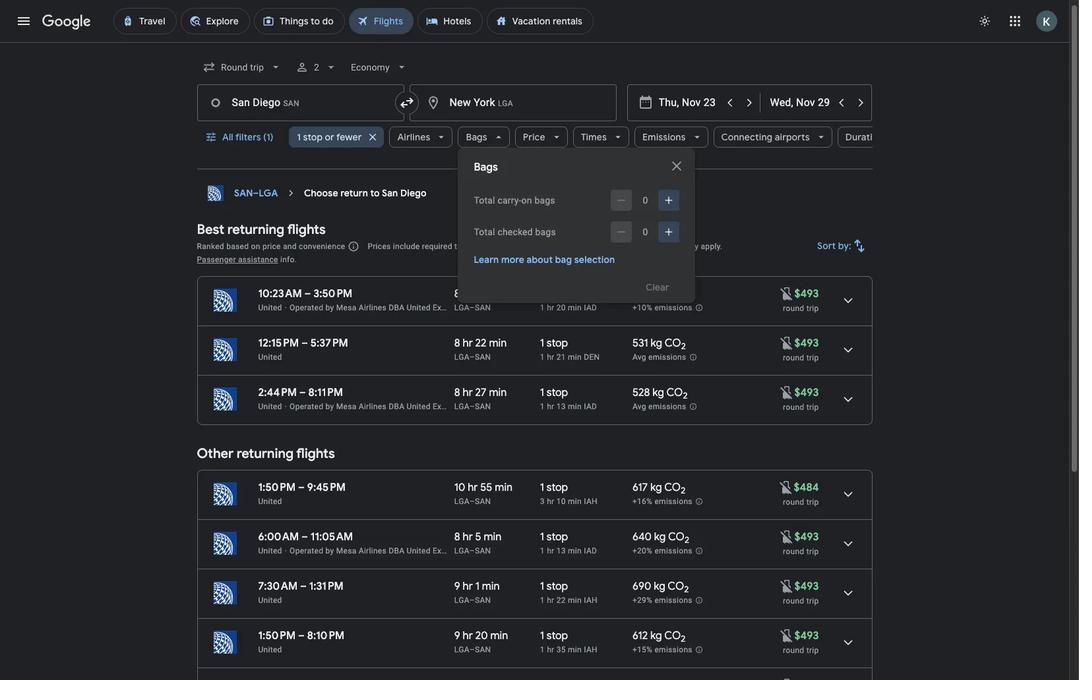 Task type: locate. For each thing, give the bounding box(es) containing it.
+15% emissions
[[633, 646, 693, 655]]

0 vertical spatial departure time: 1:50 pm. text field
[[258, 482, 296, 495]]

– down total duration 9 hr 1 min. element on the bottom of the page
[[470, 596, 475, 606]]

Arrival time: 8:11 PM. text field
[[308, 387, 343, 400]]

8 hr 27 min lga – san down learn
[[454, 288, 507, 313]]

5 1 stop flight. element from the top
[[540, 581, 568, 596]]

min inside 1 stop 1 hr 35 min iah
[[568, 646, 582, 655]]

co up +15% emissions
[[664, 630, 681, 643]]

5 $493 from the top
[[795, 581, 819, 594]]

stop down 21
[[547, 387, 568, 400]]

min inside 1 stop 1 hr 21 min den
[[568, 353, 582, 362]]

this price for this flight doesn't include overhead bin access. if you need a carry-on bag, use the bags filter to update prices. image for 531
[[779, 335, 795, 351]]

1 stop 1 hr 13 min iad
[[540, 387, 597, 412], [540, 531, 597, 556]]

1 stop 1 hr 13 min iad for 640
[[540, 531, 597, 556]]

2 9 from the top
[[454, 630, 460, 643]]

 image for 2:44 pm
[[285, 402, 287, 412]]

2 27 from the top
[[475, 387, 487, 400]]

1 horizontal spatial fees
[[665, 242, 681, 251]]

fees left may
[[665, 242, 681, 251]]

stop up the layover (1 of 1) is a 3 hr 10 min layover at george bush intercontinental airport in houston. element
[[547, 482, 568, 495]]

layover (1 of 1) is a 1 hr 21 min layover at denver international airport in denver. element
[[540, 352, 626, 363]]

0 vertical spatial express
[[433, 303, 462, 313]]

flight details. leaves laguardia airport at 6:00 am on wednesday, november 29 and arrives at san diego international airport at 11:05 am on wednesday, november 29. image
[[832, 528, 864, 560]]

5 round trip from the top
[[783, 548, 819, 557]]

dba
[[389, 303, 405, 313], [389, 402, 405, 412], [389, 547, 405, 556]]

1 avg emissions from the top
[[633, 353, 686, 362]]

1 avg from the top
[[633, 353, 646, 362]]

1 fees from the left
[[484, 242, 499, 251]]

2 1 stop flight. element from the top
[[540, 387, 568, 402]]

1 9 from the top
[[454, 581, 460, 594]]

lga down total duration 10 hr 55 min. element on the bottom of the page
[[454, 497, 470, 507]]

3 this price for this flight doesn't include overhead bin access. if you need a carry-on bag, use the bags filter to update prices. image from the top
[[779, 579, 795, 595]]

 image down 10:23 am
[[285, 303, 287, 313]]

convenience
[[299, 242, 345, 251]]

8 hr 22 min lga – san
[[454, 337, 507, 362]]

san inside 8 hr 22 min lga – san
[[475, 353, 491, 362]]

hr inside '10 hr 55 min lga – san'
[[468, 482, 478, 495]]

0 for total checked bags
[[643, 227, 648, 237]]

– left 8:10 pm
[[298, 630, 305, 643]]

1 0 from the top
[[643, 195, 648, 206]]

0 vertical spatial bags
[[466, 131, 487, 143]]

1 vertical spatial iah
[[584, 596, 598, 606]]

iah inside 1 stop 1 hr 22 min iah
[[584, 596, 598, 606]]

round left the flight details. leaves laguardia airport at 1:50 pm on wednesday, november 29 and arrives at san diego international airport at 8:10 pm on wednesday, november 29. image
[[783, 646, 804, 656]]

departure time: 1:50 pm. text field for 9:45 pm
[[258, 482, 296, 495]]

1 493 us dollars text field from the top
[[795, 288, 819, 301]]

 image down 2:44 pm at the left bottom of the page
[[285, 402, 287, 412]]

total duration 8 hr 5 min. element
[[454, 531, 540, 546]]

mesa for 11:05 am
[[336, 547, 357, 556]]

3 round trip from the top
[[783, 403, 819, 412]]

returning for other
[[237, 446, 294, 462]]

Arrival time: 5:37 PM. text field
[[311, 337, 348, 350]]

for
[[502, 242, 512, 251]]

lga for 8:11 pm
[[454, 402, 470, 412]]

4 8 from the top
[[454, 531, 460, 544]]

express for 3:50 pm
[[433, 303, 462, 313]]

8 hr 27 min lga – san down 8 hr 22 min lga – san
[[454, 387, 507, 412]]

this price for this flight doesn't include overhead bin access. if you need a carry-on bag, use the bags filter to update prices. image left 'flight details. leaves laguardia airport at 2:44 pm on wednesday, november 29 and arrives at san diego international airport at 8:11 pm on wednesday, november 29.' 'image'
[[779, 385, 795, 401]]

lga inside 9 hr 20 min lga – san
[[454, 646, 470, 655]]

2 fees from the left
[[665, 242, 681, 251]]

emissions down "690 kg co 2"
[[655, 596, 693, 606]]

– right 6:00 am
[[302, 531, 308, 544]]

2 for 612
[[681, 634, 686, 645]]

2 avg from the top
[[633, 403, 646, 412]]

avg emissions down 528 kg co 2
[[633, 403, 686, 412]]

by down 11:05 am 'text box'
[[326, 547, 334, 556]]

1 operated from the top
[[290, 303, 323, 313]]

avg emissions for 528
[[633, 403, 686, 412]]

1 horizontal spatial 10
[[557, 497, 566, 507]]

kg
[[653, 288, 664, 301], [651, 337, 662, 350], [653, 387, 664, 400], [650, 482, 662, 495], [654, 531, 666, 544], [654, 581, 666, 594], [650, 630, 662, 643]]

kg inside 528 kg co 2
[[653, 387, 664, 400]]

1 $493 from the top
[[795, 288, 819, 301]]

airlines for 6:00 am – 11:05 am
[[359, 547, 387, 556]]

$493 left flight details. leaves laguardia airport at 12:15 pm on wednesday, november 29 and arrives at san diego international airport at 5:37 pm on wednesday, november 29. icon
[[795, 337, 819, 350]]

hr inside 1 stop 1 hr 35 min iah
[[547, 646, 554, 655]]

san for 3:50 pm
[[475, 303, 491, 313]]

kg right 528
[[653, 387, 664, 400]]

4 1 stop flight. element from the top
[[540, 531, 568, 546]]

lga inside 9 hr 1 min lga – san
[[454, 596, 470, 606]]

emissions for 531
[[649, 353, 686, 362]]

2 dba from the top
[[389, 402, 405, 412]]

1:50 pm left 8:10 pm
[[258, 630, 296, 643]]

iad up 1 stop 1 hr 22 min iah
[[584, 547, 597, 556]]

1 inside popup button
[[297, 131, 301, 143]]

1 1:50 pm from the top
[[258, 482, 296, 495]]

co up the +20% emissions on the right of the page
[[668, 531, 685, 544]]

layover (1 of 1) is a 1 hr 13 min layover at dulles international airport in washington. element up 1 stop 1 hr 22 min iah
[[540, 546, 626, 557]]

0 vertical spatial 27
[[475, 288, 487, 301]]

san inside '10 hr 55 min lga – san'
[[475, 497, 491, 507]]

lga inside 8 hr 5 min lga – san
[[454, 547, 470, 556]]

2 by from the top
[[326, 402, 334, 412]]

airports
[[775, 131, 810, 143]]

2 inside "690 kg co 2"
[[684, 585, 689, 596]]

airlines inside popup button
[[397, 131, 430, 143]]

layover (1 of 1) is a 3 hr 10 min layover at george bush intercontinental airport in houston. element
[[540, 497, 626, 507]]

1 stop 1 hr 22 min iah
[[540, 581, 598, 606]]

emissions for 612
[[655, 646, 693, 655]]

other
[[197, 446, 234, 462]]

1 this price for this flight doesn't include overhead bin access. if you need a carry-on bag, use the bags filter to update prices. image from the top
[[779, 385, 795, 401]]

0 vertical spatial iah
[[584, 497, 598, 507]]

lga
[[259, 187, 278, 199], [454, 303, 470, 313], [454, 353, 470, 362], [454, 402, 470, 412], [454, 497, 470, 507], [454, 547, 470, 556], [454, 596, 470, 606], [454, 646, 470, 655]]

trip left flight details. leaves laguardia airport at 6:00 am on wednesday, november 29 and arrives at san diego international airport at 11:05 am on wednesday, november 29. 'icon'
[[807, 548, 819, 557]]

this price for this flight doesn't include overhead bin access. if you need a carry-on bag, use the bags filter to update prices. image left the flight details. leaves laguardia airport at 1:50 pm on wednesday, november 29 and arrives at san diego international airport at 8:10 pm on wednesday, november 29. image
[[779, 628, 795, 644]]

2 493 us dollars text field from the top
[[795, 581, 819, 594]]

3:50 pm
[[314, 288, 352, 301]]

main content
[[197, 180, 872, 681]]

2 8 hr 27 min lga – san from the top
[[454, 387, 507, 412]]

flights up 9:45 pm text box
[[296, 446, 335, 462]]

co inside 617 kg co 2
[[664, 482, 681, 495]]

airlines for 10:23 am – 3:50 pm
[[359, 303, 387, 313]]

0
[[643, 195, 648, 206], [643, 227, 648, 237]]

8:11 pm
[[308, 387, 343, 400]]

0 vertical spatial 22
[[475, 337, 487, 350]]

san up best returning flights at the top
[[234, 187, 253, 199]]

1 inside 9 hr 1 min lga – san
[[475, 581, 479, 594]]

2 13 from the top
[[557, 547, 566, 556]]

trip for 612
[[807, 646, 819, 656]]

8 inside 8 hr 22 min lga – san
[[454, 337, 460, 350]]

operated down 6:00 am – 11:05 am in the left of the page
[[290, 547, 323, 556]]

stop
[[303, 131, 323, 143], [547, 337, 568, 350], [547, 387, 568, 400], [547, 482, 568, 495], [547, 531, 568, 544], [547, 581, 568, 594], [547, 630, 568, 643]]

avg down 531
[[633, 353, 646, 362]]

2 for 531
[[681, 341, 686, 352]]

on inside search field
[[522, 195, 532, 206]]

total carry-on bags
[[474, 195, 555, 206]]

san down 8 hr 22 min lga – san
[[475, 402, 491, 412]]

493 US dollars text field
[[795, 337, 819, 350], [795, 581, 819, 594], [795, 630, 819, 643]]

20 up 1 stop 1 hr 21 min den
[[557, 303, 566, 313]]

layover (1 of 1) is a 1 hr 22 min layover at george bush intercontinental airport in houston. element
[[540, 596, 626, 606]]

choose
[[304, 187, 338, 199]]

3 $493 from the top
[[795, 387, 819, 400]]

san inside 8 hr 5 min lga – san
[[475, 547, 491, 556]]

4 $493 from the top
[[795, 531, 819, 544]]

1 horizontal spatial bag
[[649, 242, 663, 251]]

– down total duration 8 hr 22 min. element
[[470, 353, 475, 362]]

 image for 10:23 am
[[285, 303, 287, 313]]

2 for 640
[[685, 535, 689, 546]]

+20% emissions
[[633, 547, 693, 556]]

round trip for 617
[[783, 498, 819, 507]]

1 vertical spatial bags
[[535, 227, 556, 237]]

0 vertical spatial 1:50 pm
[[258, 482, 296, 495]]

2 493 us dollars text field from the top
[[795, 531, 819, 544]]

9 for 9 hr 20 min
[[454, 630, 460, 643]]

– inside 1:50 pm – 9:45 pm united
[[298, 482, 305, 495]]

iad for 528
[[584, 402, 597, 412]]

+10%
[[633, 304, 653, 313]]

1 stop flight. element
[[540, 337, 568, 352], [540, 387, 568, 402], [540, 482, 568, 497], [540, 531, 568, 546], [540, 581, 568, 596], [540, 630, 568, 645]]

main menu image
[[16, 13, 32, 29]]

2 and from the left
[[633, 242, 647, 251]]

united inside 1:50 pm – 9:45 pm united
[[258, 497, 282, 507]]

2 8 from the top
[[454, 337, 460, 350]]

co up +29% emissions
[[668, 581, 684, 594]]

2 vertical spatial operated
[[290, 547, 323, 556]]

round trip for 528
[[783, 403, 819, 412]]

 image
[[285, 547, 287, 556]]

1 vertical spatial 493 us dollars text field
[[795, 581, 819, 594]]

+29% emissions
[[633, 596, 693, 606]]

lga down total duration 9 hr 20 min. element
[[454, 646, 470, 655]]

493 us dollars text field left flight details. leaves laguardia airport at 12:15 pm on wednesday, november 29 and arrives at san diego international airport at 5:37 pm on wednesday, november 29. icon
[[795, 337, 819, 350]]

– inside '10 hr 55 min lga – san'
[[470, 497, 475, 507]]

0 vertical spatial mesa
[[336, 303, 357, 313]]

1 8 from the top
[[454, 288, 460, 301]]

operated by mesa airlines dba united express down 11:05 am 'text box'
[[290, 547, 462, 556]]

1 vertical spatial  image
[[285, 402, 287, 412]]

9 down 8 hr 5 min lga – san at bottom
[[454, 581, 460, 594]]

diego
[[400, 187, 427, 199]]

– left 9:45 pm
[[298, 482, 305, 495]]

2 vertical spatial operated by mesa airlines dba united express
[[290, 547, 462, 556]]

stop inside 1 stop 1 hr 35 min iah
[[547, 630, 568, 643]]

hr inside 8 hr 22 min lga – san
[[463, 337, 473, 350]]

2 avg emissions from the top
[[633, 403, 686, 412]]

1 vertical spatial 22
[[557, 596, 566, 606]]

by down arrival time: 3:50 pm. "text field"
[[326, 303, 334, 313]]

1 and from the left
[[283, 242, 297, 251]]

leaves laguardia airport at 6:00 am on wednesday, november 29 and arrives at san diego international airport at 11:05 am on wednesday, november 29. element
[[258, 531, 353, 544]]

1 layover (1 of 1) is a 1 hr 13 min layover at dulles international airport in washington. element from the top
[[540, 402, 626, 412]]

3 dba from the top
[[389, 547, 405, 556]]

1 vertical spatial this price for this flight doesn't include overhead bin access. if you need a carry-on bag, use the bags filter to update prices. image
[[779, 529, 795, 545]]

hr inside 9 hr 20 min lga – san
[[463, 630, 473, 643]]

min inside '10 hr 55 min lga – san'
[[495, 482, 513, 495]]

$493 for 612
[[795, 630, 819, 643]]

co inside "690 kg co 2"
[[668, 581, 684, 594]]

1 by from the top
[[326, 303, 334, 313]]

bags inside popup button
[[466, 131, 487, 143]]

united
[[258, 303, 282, 313], [407, 303, 431, 313], [258, 353, 282, 362], [258, 402, 282, 412], [407, 402, 431, 412], [258, 497, 282, 507], [258, 547, 282, 556], [407, 547, 431, 556], [258, 596, 282, 606], [258, 646, 282, 655]]

co up +10% emissions
[[667, 288, 683, 301]]

prices
[[368, 242, 391, 251]]

trip left flight details. leaves laguardia airport at 10:23 am on wednesday, november 29 and arrives at san diego international airport at 3:50 pm on wednesday, november 29. image
[[807, 304, 819, 313]]

kg for 531
[[651, 337, 662, 350]]

kg right 531
[[651, 337, 662, 350]]

1 vertical spatial 9
[[454, 630, 460, 643]]

2 iad from the top
[[584, 402, 597, 412]]

2 round from the top
[[783, 354, 804, 363]]

1 vertical spatial 20
[[475, 630, 488, 643]]

617 kg co 2
[[633, 482, 686, 497]]

san for 5:37 pm
[[475, 353, 491, 362]]

1 27 from the top
[[475, 288, 487, 301]]

mesa down 'arrival time: 8:11 pm.' text field at the left of page
[[336, 402, 357, 412]]

1 493 us dollars text field from the top
[[795, 337, 819, 350]]

bags up passengers.
[[535, 227, 556, 237]]

min inside 8 hr 22 min lga – san
[[489, 337, 507, 350]]

san for 8:11 pm
[[475, 402, 491, 412]]

None field
[[197, 55, 287, 79], [346, 55, 413, 79], [197, 55, 287, 79], [346, 55, 413, 79]]

0 vertical spatial on
[[522, 195, 532, 206]]

kg up +15% emissions
[[650, 630, 662, 643]]

layover (1 of 1) is a 1 hr 13 min layover at dulles international airport in washington. element
[[540, 402, 626, 412], [540, 546, 626, 557]]

1 vertical spatial 8 hr 27 min lga – san
[[454, 387, 507, 412]]

sort
[[817, 240, 836, 252]]

choose return to san diego
[[304, 187, 427, 199]]

trip
[[807, 304, 819, 313], [807, 354, 819, 363], [807, 403, 819, 412], [807, 498, 819, 507], [807, 548, 819, 557], [807, 597, 819, 606], [807, 646, 819, 656]]

total duration 10 hr 55 min. element
[[454, 482, 540, 497]]

layover (1 of 1) is a 1 hr 20 min layover at dulles international airport in washington. element
[[540, 303, 626, 313]]

1:50 pm down other returning flights
[[258, 482, 296, 495]]

co for 587 kg co
[[667, 288, 683, 301]]

total duration 8 hr 27 min. element down 8 hr 22 min lga – san
[[454, 387, 540, 402]]

$484
[[794, 482, 819, 495]]

operated down 2:44 pm – 8:11 pm on the bottom left
[[290, 402, 323, 412]]

leaves laguardia airport at 2:44 pm on wednesday, november 29 and arrives at san diego international airport at 8:11 pm on wednesday, november 29. element
[[258, 387, 343, 400]]

5 round from the top
[[783, 548, 804, 557]]

round down 493 us dollars text box
[[783, 403, 804, 412]]

1 vertical spatial avg emissions
[[633, 403, 686, 412]]

1 vertical spatial 27
[[475, 387, 487, 400]]

round for 528
[[783, 403, 804, 412]]

co inside 528 kg co 2
[[667, 387, 683, 400]]

round trip left flight details. leaves laguardia airport at 10:23 am on wednesday, november 29 and arrives at san diego international airport at 3:50 pm on wednesday, november 29. image
[[783, 304, 819, 313]]

may
[[683, 242, 699, 251]]

0 horizontal spatial 10
[[454, 482, 465, 495]]

6 round from the top
[[783, 597, 804, 606]]

emissions down 640 kg co 2 at the right of the page
[[655, 547, 693, 556]]

1 vertical spatial total duration 8 hr 27 min. element
[[454, 387, 540, 402]]

kg inside 612 kg co 2
[[650, 630, 662, 643]]

1 round from the top
[[783, 304, 804, 313]]

0 horizontal spatial bag
[[555, 254, 572, 266]]

operated by mesa airlines dba united express
[[290, 303, 462, 313], [290, 402, 462, 412], [290, 547, 462, 556]]

stop for 8 hr 27 min
[[547, 387, 568, 400]]

1 vertical spatial dba
[[389, 402, 405, 412]]

493 us dollars text field for 690
[[795, 581, 819, 594]]

learn more about bag selection link
[[474, 254, 615, 266]]

1 vertical spatial bag
[[555, 254, 572, 266]]

1:50 pm inside 1:50 pm – 8:10 pm united
[[258, 630, 296, 643]]

lga down 8 hr 22 min lga – san
[[454, 402, 470, 412]]

2 1 stop 1 hr 13 min iad from the top
[[540, 531, 597, 556]]

1 inside the 1 stop 3 hr 10 min iah
[[540, 482, 544, 495]]

operated for 8:11 pm
[[290, 402, 323, 412]]

co for 612 kg co 2
[[664, 630, 681, 643]]

0 vertical spatial returning
[[227, 222, 284, 238]]

connecting airports
[[721, 131, 810, 143]]

0 vertical spatial iad
[[584, 303, 597, 313]]

1 vertical spatial 493 us dollars text field
[[795, 531, 819, 544]]

or
[[325, 131, 334, 143]]

kg up the +20% emissions on the right of the page
[[654, 531, 666, 544]]

flight details. leaves laguardia airport at 7:30 am on wednesday, november 29 and arrives at san diego international airport at 1:31 pm on wednesday, november 29. image
[[832, 578, 864, 610]]

$493 for 690
[[795, 581, 819, 594]]

operated by mesa airlines dba united express for 11:05 am
[[290, 547, 462, 556]]

and right charges
[[633, 242, 647, 251]]

Departure time: 2:44 PM. text field
[[258, 387, 297, 400]]

2 inside 531 kg co 2
[[681, 341, 686, 352]]

leaves laguardia airport at 1:50 pm on wednesday, november 29 and arrives at san diego international airport at 9:45 pm on wednesday, november 29. element
[[258, 482, 346, 495]]

3 iad from the top
[[584, 547, 597, 556]]

1 13 from the top
[[557, 402, 566, 412]]

20 for 9
[[475, 630, 488, 643]]

2 vertical spatial dba
[[389, 547, 405, 556]]

8 inside 8 hr 5 min lga – san
[[454, 531, 460, 544]]

this price for this flight doesn't include overhead bin access. if you need a carry-on bag, use the bags filter to update prices. image for 587
[[779, 286, 795, 302]]

1 total from the top
[[474, 195, 495, 206]]

1 express from the top
[[433, 303, 462, 313]]

iah
[[584, 497, 598, 507], [584, 596, 598, 606], [584, 646, 598, 655]]

emissions down 612 kg co 2
[[655, 646, 693, 655]]

hr inside 9 hr 1 min lga – san
[[463, 581, 473, 594]]

1 vertical spatial 1 stop 1 hr 13 min iad
[[540, 531, 597, 556]]

2 layover (1 of 1) is a 1 hr 13 min layover at dulles international airport in washington. element from the top
[[540, 546, 626, 557]]

2 vertical spatial iah
[[584, 646, 598, 655]]

stop for 9 hr 1 min
[[547, 581, 568, 594]]

3 trip from the top
[[807, 403, 819, 412]]

10 left 55
[[454, 482, 465, 495]]

total duration 9 hr 1 min. element
[[454, 581, 540, 596]]

2 vertical spatial by
[[326, 547, 334, 556]]

emissions down 528 kg co 2
[[649, 403, 686, 412]]

operated down 10:23 am – 3:50 pm
[[290, 303, 323, 313]]

6 trip from the top
[[807, 597, 819, 606]]

None text field
[[197, 84, 404, 121], [409, 84, 616, 121], [197, 84, 404, 121], [409, 84, 616, 121]]

lga for 5:37 pm
[[454, 353, 470, 362]]

0 vertical spatial by
[[326, 303, 334, 313]]

690 kg co 2
[[633, 581, 689, 596]]

3 operated by mesa airlines dba united express from the top
[[290, 547, 462, 556]]

mesa for 3:50 pm
[[336, 303, 357, 313]]

10 inside '10 hr 55 min lga – san'
[[454, 482, 465, 495]]

1 vertical spatial bags
[[474, 161, 498, 174]]

none search field containing bags
[[197, 51, 906, 303]]

3 express from the top
[[433, 547, 462, 556]]

lga inside 8 hr 22 min lga – san
[[454, 353, 470, 362]]

0 horizontal spatial 22
[[475, 337, 487, 350]]

trip for 528
[[807, 403, 819, 412]]

stop inside 1 stop 1 hr 22 min iah
[[547, 581, 568, 594]]

2 express from the top
[[433, 402, 462, 412]]

flight details. leaves laguardia airport at 2:44 pm on wednesday, november 29 and arrives at san diego international airport at 8:11 pm on wednesday, november 29. image
[[832, 384, 864, 416]]

round for 531
[[783, 354, 804, 363]]

493 us dollars text field left the flight details. leaves laguardia airport at 1:50 pm on wednesday, november 29 and arrives at san diego international airport at 8:10 pm on wednesday, november 29. image
[[795, 630, 819, 643]]

san up total duration 8 hr 22 min. element
[[475, 303, 491, 313]]

1 operated by mesa airlines dba united express from the top
[[290, 303, 462, 313]]

+16%
[[633, 498, 653, 507]]

kg up +29% emissions
[[654, 581, 666, 594]]

7 round trip from the top
[[783, 646, 819, 656]]

 image
[[285, 303, 287, 313], [285, 402, 287, 412]]

2 round trip from the top
[[783, 354, 819, 363]]

iah inside the 1 stop 3 hr 10 min iah
[[584, 497, 598, 507]]

by down 'arrival time: 8:11 pm.' text field at the left of page
[[326, 402, 334, 412]]

bags right airlines popup button
[[466, 131, 487, 143]]

min inside the 1 stop 3 hr 10 min iah
[[568, 497, 582, 507]]

1 vertical spatial 13
[[557, 547, 566, 556]]

22
[[475, 337, 487, 350], [557, 596, 566, 606]]

co inside 531 kg co 2
[[665, 337, 681, 350]]

returning
[[227, 222, 284, 238], [237, 446, 294, 462]]

9
[[454, 581, 460, 594], [454, 630, 460, 643]]

4 round from the top
[[783, 498, 804, 507]]

round trip up 493 us dollars text box
[[783, 354, 819, 363]]

stop inside 1 stop 1 hr 21 min den
[[547, 337, 568, 350]]

Arrival time: 1:31 PM. text field
[[309, 581, 344, 594]]

1 vertical spatial 0
[[643, 227, 648, 237]]

493 us dollars text field for 587
[[795, 288, 819, 301]]

2 vertical spatial mesa
[[336, 547, 357, 556]]

0 vertical spatial 493 us dollars text field
[[795, 337, 819, 350]]

0 vertical spatial this price for this flight doesn't include overhead bin access. if you need a carry-on bag, use the bags filter to update prices. image
[[779, 385, 795, 401]]

kg inside 640 kg co 2
[[654, 531, 666, 544]]

493 us dollars text field left flight details. leaves laguardia airport at 6:00 am on wednesday, november 29 and arrives at san diego international airport at 11:05 am on wednesday, november 29. 'icon'
[[795, 531, 819, 544]]

0 vertical spatial avg emissions
[[633, 353, 686, 362]]

3 493 us dollars text field from the top
[[795, 630, 819, 643]]

3 by from the top
[[326, 547, 334, 556]]

1 vertical spatial departure time: 1:50 pm. text field
[[258, 630, 296, 643]]

bag
[[649, 242, 663, 251], [555, 254, 572, 266]]

2 vertical spatial express
[[433, 547, 462, 556]]

san for 9:45 pm
[[475, 497, 491, 507]]

Departure time: 10:23 AM. text field
[[258, 288, 302, 301]]

co for 640 kg co 2
[[668, 531, 685, 544]]

hr inside 1 stop 1 hr 22 min iah
[[547, 596, 554, 606]]

round left flight details. leaves laguardia airport at 10:23 am on wednesday, november 29 and arrives at san diego international airport at 3:50 pm on wednesday, november 29. image
[[783, 304, 804, 313]]

6 $493 from the top
[[795, 630, 819, 643]]

co right 531
[[665, 337, 681, 350]]

dba for 8:11 pm
[[389, 402, 405, 412]]

2 inside 528 kg co 2
[[683, 391, 688, 402]]

1:50 pm
[[258, 482, 296, 495], [258, 630, 296, 643]]

1 horizontal spatial 20
[[557, 303, 566, 313]]

0 vertical spatial 9
[[454, 581, 460, 594]]

and
[[283, 242, 297, 251], [633, 242, 647, 251]]

8
[[454, 288, 460, 301], [454, 337, 460, 350], [454, 387, 460, 400], [454, 531, 460, 544]]

operated by mesa airlines dba united express down 3:50 pm
[[290, 303, 462, 313]]

Departure text field
[[659, 85, 719, 121]]

kg for 617
[[650, 482, 662, 495]]

Departure time: 6:00 AM. text field
[[258, 531, 299, 544]]

iah inside 1 stop 1 hr 35 min iah
[[584, 646, 598, 655]]

2 1:50 pm from the top
[[258, 630, 296, 643]]

6 1 stop flight. element from the top
[[540, 630, 568, 645]]

2 operated from the top
[[290, 402, 323, 412]]

0 vertical spatial bags
[[535, 195, 555, 206]]

3 operated from the top
[[290, 547, 323, 556]]

2 this price for this flight doesn't include overhead bin access. if you need a carry-on bag, use the bags filter to update prices. image from the top
[[779, 529, 795, 545]]

total left the carry-
[[474, 195, 495, 206]]

1 vertical spatial operated
[[290, 402, 323, 412]]

0 for total carry-on bags
[[643, 195, 648, 206]]

san inside 9 hr 1 min lga – san
[[475, 596, 491, 606]]

9 hr 20 min lga – san
[[454, 630, 508, 655]]

4 round trip from the top
[[783, 498, 819, 507]]

to
[[370, 187, 380, 199]]

2 $493 from the top
[[795, 337, 819, 350]]

5 trip from the top
[[807, 548, 819, 557]]

lga down total duration 8 hr 5 min. "element"
[[454, 547, 470, 556]]

this price for this flight doesn't include overhead bin access. if you need a carry-on bag, use the bags filter to update prices. image
[[779, 286, 795, 302], [779, 335, 795, 351], [778, 480, 794, 496], [779, 628, 795, 644]]

lga inside '10 hr 55 min lga – san'
[[454, 497, 470, 507]]

– left 1:31 pm text box
[[300, 581, 307, 594]]

ranked based on price and convenience
[[197, 242, 345, 251]]

san inside 9 hr 20 min lga – san
[[475, 646, 491, 655]]

united inside 7:30 am – 1:31 pm united
[[258, 596, 282, 606]]

7 round from the top
[[783, 646, 804, 656]]

+15%
[[633, 646, 653, 655]]

round trip down $484
[[783, 498, 819, 507]]

iah up 1 stop 1 hr 35 min iah
[[584, 596, 598, 606]]

avg emissions down 531 kg co 2
[[633, 353, 686, 362]]

emissions down 531 kg co 2
[[649, 353, 686, 362]]

1 stop flight. element up '35'
[[540, 630, 568, 645]]

None search field
[[197, 51, 906, 303]]

1 vertical spatial avg
[[633, 403, 646, 412]]

stop inside the 1 stop 3 hr 10 min iah
[[547, 482, 568, 495]]

1 horizontal spatial and
[[633, 242, 647, 251]]

this price for this flight doesn't include overhead bin access. if you need a carry-on bag, use the bags filter to update prices. image
[[779, 385, 795, 401], [779, 529, 795, 545], [779, 579, 795, 595]]

55
[[480, 482, 492, 495]]

mesa
[[336, 303, 357, 313], [336, 402, 357, 412], [336, 547, 357, 556]]

0 vertical spatial layover (1 of 1) is a 1 hr 13 min layover at dulles international airport in washington. element
[[540, 402, 626, 412]]

min
[[489, 288, 507, 301], [568, 303, 582, 313], [489, 337, 507, 350], [568, 353, 582, 362], [489, 387, 507, 400], [568, 402, 582, 412], [495, 482, 513, 495], [568, 497, 582, 507], [484, 531, 502, 544], [568, 547, 582, 556], [482, 581, 500, 594], [568, 596, 582, 606], [490, 630, 508, 643], [568, 646, 582, 655]]

4 trip from the top
[[807, 498, 819, 507]]

1 vertical spatial layover (1 of 1) is a 1 hr 13 min layover at dulles international airport in washington. element
[[540, 546, 626, 557]]

0 vertical spatial operated
[[290, 303, 323, 313]]

operated for 3:50 pm
[[290, 303, 323, 313]]

hr
[[463, 288, 473, 301], [547, 303, 554, 313], [463, 337, 473, 350], [547, 353, 554, 362], [463, 387, 473, 400], [547, 402, 554, 412], [468, 482, 478, 495], [547, 497, 554, 507], [463, 531, 473, 544], [547, 547, 554, 556], [463, 581, 473, 594], [547, 596, 554, 606], [463, 630, 473, 643], [547, 646, 554, 655]]

more
[[501, 254, 524, 266]]

0 vertical spatial 493 us dollars text field
[[795, 288, 819, 301]]

– left 3:50 pm
[[304, 288, 311, 301]]

co inside 640 kg co 2
[[668, 531, 685, 544]]

2 vertical spatial 493 us dollars text field
[[795, 630, 819, 643]]

on up 'checked'
[[522, 195, 532, 206]]

kg inside 617 kg co 2
[[650, 482, 662, 495]]

– inside 9 hr 1 min lga – san
[[470, 596, 475, 606]]

12:15 pm – 5:37 pm united
[[258, 337, 348, 362]]

0 vertical spatial  image
[[285, 303, 287, 313]]

$493 for 587
[[795, 288, 819, 301]]

1  image from the top
[[285, 303, 287, 313]]

den
[[584, 353, 600, 362]]

operated
[[290, 303, 323, 313], [290, 402, 323, 412], [290, 547, 323, 556]]

iad
[[584, 303, 597, 313], [584, 402, 597, 412], [584, 547, 597, 556]]

2 0 from the top
[[643, 227, 648, 237]]

$493 left the flight details. leaves laguardia airport at 1:50 pm on wednesday, november 29 and arrives at san diego international airport at 8:10 pm on wednesday, november 29. image
[[795, 630, 819, 643]]

1 vertical spatial iad
[[584, 402, 597, 412]]

9 down 9 hr 1 min lga – san
[[454, 630, 460, 643]]

0 horizontal spatial and
[[283, 242, 297, 251]]

1 departure time: 1:50 pm. text field from the top
[[258, 482, 296, 495]]

2 mesa from the top
[[336, 402, 357, 412]]

1 vertical spatial mesa
[[336, 402, 357, 412]]

8 hr 27 min lga – san
[[454, 288, 507, 313], [454, 387, 507, 412]]

7 trip from the top
[[807, 646, 819, 656]]

0 vertical spatial dba
[[389, 303, 405, 313]]

0 horizontal spatial 20
[[475, 630, 488, 643]]

stop up 21
[[547, 337, 568, 350]]

10 right 3
[[557, 497, 566, 507]]

min inside 1 stop 1 hr 22 min iah
[[568, 596, 582, 606]]

0 vertical spatial 10
[[454, 482, 465, 495]]

2 vertical spatial this price for this flight doesn't include overhead bin access. if you need a carry-on bag, use the bags filter to update prices. image
[[779, 579, 795, 595]]

san
[[382, 187, 398, 199]]

operated by mesa airlines dba united express down 'arrival time: 8:11 pm.' text field at the left of page
[[290, 402, 462, 412]]

1 vertical spatial returning
[[237, 446, 294, 462]]

0 vertical spatial bag
[[649, 242, 663, 251]]

1 total duration 8 hr 27 min. element from the top
[[454, 288, 540, 303]]

20
[[557, 303, 566, 313], [475, 630, 488, 643]]

round left flight details. leaves laguardia airport at 6:00 am on wednesday, november 29 and arrives at san diego international airport at 11:05 am on wednesday, november 29. 'icon'
[[783, 548, 804, 557]]

iah for 617
[[584, 497, 598, 507]]

departure time: 1:50 pm. text field for 8:10 pm
[[258, 630, 296, 643]]

co inside 612 kg co 2
[[664, 630, 681, 643]]

bags
[[466, 131, 487, 143], [474, 161, 498, 174]]

0 vertical spatial 8 hr 27 min lga – san
[[454, 288, 507, 313]]

2  image from the top
[[285, 402, 287, 412]]

total duration 8 hr 27 min. element
[[454, 288, 540, 303], [454, 387, 540, 402]]

2 total duration 8 hr 27 min. element from the top
[[454, 387, 540, 402]]

fees
[[484, 242, 499, 251], [665, 242, 681, 251]]

flights for other returning flights
[[296, 446, 335, 462]]

bag inside prices include required taxes + fees for 2 passengers. optional charges and bag fees may apply. passenger assistance
[[649, 242, 663, 251]]

13 for 8 hr 5 min
[[557, 547, 566, 556]]

1 horizontal spatial 22
[[557, 596, 566, 606]]

this price for this flight doesn't include overhead bin access. if you need a carry-on bag, use the bags filter to update prices. image up 493 us dollars text box
[[779, 335, 795, 351]]

swap origin and destination. image
[[399, 95, 415, 111]]

0 vertical spatial total duration 8 hr 27 min. element
[[454, 288, 540, 303]]

0 vertical spatial avg
[[633, 353, 646, 362]]

1 vertical spatial flights
[[296, 446, 335, 462]]

2 departure time: 1:50 pm. text field from the top
[[258, 630, 296, 643]]

leaves laguardia airport at 7:30 am on wednesday, november 29 and arrives at san diego international airport at 1:31 pm on wednesday, november 29. element
[[258, 581, 344, 594]]

1 dba from the top
[[389, 303, 405, 313]]

493 US dollars text field
[[795, 288, 819, 301], [795, 531, 819, 544]]

selection
[[574, 254, 615, 266]]

Departure time: 1:50 PM. text field
[[258, 482, 296, 495], [258, 630, 296, 643]]

trip up 493 us dollars text box
[[807, 354, 819, 363]]

trip left the flight details. leaves laguardia airport at 1:50 pm on wednesday, november 29 and arrives at san diego international airport at 8:10 pm on wednesday, november 29. image
[[807, 646, 819, 656]]

united inside 12:15 pm – 5:37 pm united
[[258, 353, 282, 362]]

duration
[[846, 131, 884, 143]]

$493 left flight details. leaves laguardia airport at 6:00 am on wednesday, november 29 and arrives at san diego international airport at 11:05 am on wednesday, november 29. 'icon'
[[795, 531, 819, 544]]

iah right 3
[[584, 497, 598, 507]]

493 us dollars text field for 612
[[795, 630, 819, 643]]

3 round from the top
[[783, 403, 804, 412]]

2 iah from the top
[[584, 596, 598, 606]]

10 inside the 1 stop 3 hr 10 min iah
[[557, 497, 566, 507]]

2 inside 617 kg co 2
[[681, 486, 686, 497]]

price button
[[515, 121, 568, 153]]

1 stop flight. element for 10 hr 55 min
[[540, 482, 568, 497]]

1 mesa from the top
[[336, 303, 357, 313]]

2 inside 612 kg co 2
[[681, 634, 686, 645]]

this price for this flight doesn't include overhead bin access. if you need a carry-on bag, use the bags filter to update prices. image for 612
[[779, 628, 795, 644]]

2 inside 640 kg co 2
[[685, 535, 689, 546]]

san for 8:10 pm
[[475, 646, 491, 655]]

total checked bags
[[474, 227, 556, 237]]

1 1 stop 1 hr 13 min iad from the top
[[540, 387, 597, 412]]

1:50 pm inside 1:50 pm – 9:45 pm united
[[258, 482, 296, 495]]

0 vertical spatial total
[[474, 195, 495, 206]]

9 for 9 hr 1 min
[[454, 581, 460, 594]]

1 iah from the top
[[584, 497, 598, 507]]

trip down 493 us dollars text box
[[807, 403, 819, 412]]

Arrival time: 3:50 PM. text field
[[314, 288, 352, 301]]

lga down total duration 8 hr 22 min. element
[[454, 353, 470, 362]]

operated by mesa airlines dba united express for 8:11 pm
[[290, 402, 462, 412]]

20 inside 9 hr 20 min lga – san
[[475, 630, 488, 643]]

1 horizontal spatial on
[[522, 195, 532, 206]]

carry-
[[498, 195, 522, 206]]

0 horizontal spatial fees
[[484, 242, 499, 251]]

27 down 8 hr 22 min lga – san
[[475, 387, 487, 400]]

optional
[[568, 242, 600, 251]]

Arrival time: 9:45 PM. text field
[[307, 482, 346, 495]]

3 mesa from the top
[[336, 547, 357, 556]]

20 down 9 hr 1 min lga – san
[[475, 630, 488, 643]]

1 vertical spatial 1:50 pm
[[258, 630, 296, 643]]

duration button
[[838, 121, 906, 153]]

united inside 1:50 pm – 8:10 pm united
[[258, 646, 282, 655]]

san down total duration 8 hr 22 min. element
[[475, 353, 491, 362]]

1 vertical spatial express
[[433, 402, 462, 412]]

kg inside 531 kg co 2
[[651, 337, 662, 350]]

0 vertical spatial 13
[[557, 402, 566, 412]]

0 horizontal spatial on
[[251, 242, 260, 251]]

total
[[474, 195, 495, 206], [474, 227, 495, 237]]

1 vertical spatial by
[[326, 402, 334, 412]]

3 iah from the top
[[584, 646, 598, 655]]

1 vertical spatial on
[[251, 242, 260, 251]]

0 vertical spatial 20
[[557, 303, 566, 313]]

1 vertical spatial total
[[474, 227, 495, 237]]

9 inside 9 hr 20 min lga – san
[[454, 630, 460, 643]]

min inside 9 hr 1 min lga – san
[[482, 581, 500, 594]]

round left flight details. leaves laguardia airport at 7:30 am on wednesday, november 29 and arrives at san diego international airport at 1:31 pm on wednesday, november 29. icon
[[783, 597, 804, 606]]

2 vertical spatial iad
[[584, 547, 597, 556]]

2 total from the top
[[474, 227, 495, 237]]

round trip down 493 us dollars text box
[[783, 403, 819, 412]]

0 vertical spatial flights
[[287, 222, 326, 238]]

9 inside 9 hr 1 min lga – san
[[454, 581, 460, 594]]

6 round trip from the top
[[783, 597, 819, 606]]

fewer
[[336, 131, 362, 143]]

0 vertical spatial operated by mesa airlines dba united express
[[290, 303, 462, 313]]

3 1 stop flight. element from the top
[[540, 482, 568, 497]]

san – lga
[[234, 187, 278, 199]]

$493 for 640
[[795, 531, 819, 544]]

returning for best
[[227, 222, 284, 238]]

22 inside 8 hr 22 min lga – san
[[475, 337, 487, 350]]

1 iad from the top
[[584, 303, 597, 313]]

0 vertical spatial 0
[[643, 195, 648, 206]]

by:
[[838, 240, 851, 252]]

3
[[540, 497, 545, 507]]

1 stop flight. element up 3
[[540, 482, 568, 497]]

min inside 9 hr 20 min lga – san
[[490, 630, 508, 643]]

617
[[633, 482, 648, 495]]

kg inside "690 kg co 2"
[[654, 581, 666, 594]]

round trip
[[783, 304, 819, 313], [783, 354, 819, 363], [783, 403, 819, 412], [783, 498, 819, 507], [783, 548, 819, 557], [783, 597, 819, 606], [783, 646, 819, 656]]

3 8 from the top
[[454, 387, 460, 400]]

1 vertical spatial 10
[[557, 497, 566, 507]]

ranked
[[197, 242, 224, 251]]

all filters (1) button
[[197, 121, 284, 153]]

1 stop 1 hr 13 min iad down the layover (1 of 1) is a 3 hr 10 min layover at george bush intercontinental airport in houston. element
[[540, 531, 597, 556]]

2 operated by mesa airlines dba united express from the top
[[290, 402, 462, 412]]

1 8 hr 27 min lga – san from the top
[[454, 288, 507, 313]]

0 vertical spatial 1 stop 1 hr 13 min iad
[[540, 387, 597, 412]]

1 1 stop flight. element from the top
[[540, 337, 568, 352]]

1 vertical spatial operated by mesa airlines dba united express
[[290, 402, 462, 412]]



Task type: vqa. For each thing, say whether or not it's contained in the screenshot.


Task type: describe. For each thing, give the bounding box(es) containing it.
total duration 8 hr 27 min. element for hr
[[454, 288, 540, 303]]

10 hr 55 min lga – san
[[454, 482, 513, 507]]

sort by: button
[[812, 230, 872, 262]]

co for 690 kg co 2
[[668, 581, 684, 594]]

5:37 pm
[[311, 337, 348, 350]]

493 us dollars text field for 531
[[795, 337, 819, 350]]

11:05 am
[[311, 531, 353, 544]]

flight details. leaves laguardia airport at 1:50 pm on wednesday, november 29 and arrives at san diego international airport at 8:10 pm on wednesday, november 29. image
[[832, 627, 864, 659]]

connecting airports button
[[713, 121, 832, 153]]

– inside 1:50 pm – 8:10 pm united
[[298, 630, 305, 643]]

1:50 pm for 8:10 pm
[[258, 630, 296, 643]]

hr inside the 1 stop 3 hr 10 min iah
[[547, 497, 554, 507]]

round for 617
[[783, 498, 804, 507]]

8 for 5:37 pm
[[454, 337, 460, 350]]

flight details. leaves laguardia airport at 1:50 pm on wednesday, november 29 and arrives at san diego international airport at 9:45 pm on wednesday, november 29. image
[[832, 479, 864, 511]]

1 hr 20 min iad
[[540, 303, 597, 313]]

kg for 612
[[650, 630, 662, 643]]

– inside 12:15 pm – 5:37 pm united
[[301, 337, 308, 350]]

stop inside popup button
[[303, 131, 323, 143]]

times
[[581, 131, 607, 143]]

total duration 8 hr 22 min. element
[[454, 337, 540, 352]]

iad inside layover (1 of 1) is a 1 hr 20 min layover at dulles international airport in washington. element
[[584, 303, 597, 313]]

612 kg co 2
[[633, 630, 686, 645]]

Return text field
[[770, 85, 831, 121]]

round for 690
[[783, 597, 804, 606]]

– inside 8 hr 22 min lga – san
[[470, 353, 475, 362]]

layover (1 of 1) is a 1 hr 13 min layover at dulles international airport in washington. element for 528
[[540, 402, 626, 412]]

8:10 pm
[[307, 630, 345, 643]]

avg for 528
[[633, 403, 646, 412]]

– up best returning flights at the top
[[253, 187, 259, 199]]

price
[[262, 242, 281, 251]]

avg emissions for 531
[[633, 353, 686, 362]]

1 stop or fewer button
[[289, 121, 384, 153]]

passengers.
[[521, 242, 566, 251]]

22 inside 1 stop 1 hr 22 min iah
[[557, 596, 566, 606]]

2 button
[[290, 51, 343, 83]]

leaves laguardia airport at 10:23 am on wednesday, november 29 and arrives at san diego international airport at 3:50 pm on wednesday, november 29. element
[[258, 288, 352, 301]]

round trip for 531
[[783, 354, 819, 363]]

this price for this flight doesn't include overhead bin access. if you need a carry-on bag, use the bags filter to update prices. image for $493
[[779, 385, 795, 401]]

total duration 8 hr 27 min. element for stop
[[454, 387, 540, 402]]

+29%
[[633, 596, 653, 606]]

main content containing best returning flights
[[197, 180, 872, 681]]

1 stop 3 hr 10 min iah
[[540, 482, 598, 507]]

round trip for 690
[[783, 597, 819, 606]]

(1)
[[263, 131, 273, 143]]

emissions
[[643, 131, 686, 143]]

this price for this flight doesn't include overhead bin access. if you need a carry-on bag, use the bags filter to update prices. image for 617
[[778, 480, 794, 496]]

7:30 am – 1:31 pm united
[[258, 581, 344, 606]]

hr inside 8 hr 5 min lga – san
[[463, 531, 473, 544]]

passenger
[[197, 255, 236, 265]]

8 for 3:50 pm
[[454, 288, 460, 301]]

co for 528 kg co 2
[[667, 387, 683, 400]]

flight details. leaves laguardia airport at 12:15 pm on wednesday, november 29 and arrives at san diego international airport at 5:37 pm on wednesday, november 29. image
[[832, 334, 864, 366]]

1 stop 1 hr 21 min den
[[540, 337, 600, 362]]

total for total checked bags
[[474, 227, 495, 237]]

1 trip from the top
[[807, 304, 819, 313]]

10:23 am
[[258, 288, 302, 301]]

Arrival time: 11:05 AM. text field
[[311, 531, 353, 544]]

leaves laguardia airport at 1:50 pm on wednesday, november 29 and arrives at san diego international airport at 8:10 pm on wednesday, november 29. element
[[258, 630, 345, 643]]

lga up best returning flights at the top
[[259, 187, 278, 199]]

stop for 8 hr 5 min
[[547, 531, 568, 544]]

include
[[393, 242, 420, 251]]

Departure time: 12:15 PM. text field
[[258, 337, 299, 350]]

layover (1 of 1) is a 1 hr 13 min layover at dulles international airport in washington. element for 640
[[540, 546, 626, 557]]

1 round trip from the top
[[783, 304, 819, 313]]

484 US dollars text field
[[794, 482, 819, 495]]

21
[[557, 353, 566, 362]]

total for total carry-on bags
[[474, 195, 495, 206]]

close dialog image
[[669, 158, 685, 174]]

trip for 690
[[807, 597, 819, 606]]

587 kg co
[[633, 288, 683, 301]]

2:44 pm – 8:11 pm
[[258, 387, 343, 400]]

587
[[633, 288, 650, 301]]

flights for best returning flights
[[287, 222, 326, 238]]

1:50 pm for 9:45 pm
[[258, 482, 296, 495]]

493 us dollars text field for 640
[[795, 531, 819, 544]]

flight details. leaves laguardia airport at 10:23 am on wednesday, november 29 and arrives at san diego international airport at 3:50 pm on wednesday, november 29. image
[[832, 285, 864, 317]]

8 hr 27 min lga – san for stop
[[454, 387, 507, 412]]

sort by:
[[817, 240, 851, 252]]

mesa for 8:11 pm
[[336, 402, 357, 412]]

$493 for 531
[[795, 337, 819, 350]]

filters
[[235, 131, 261, 143]]

Departure time: 7:30 AM. text field
[[258, 581, 298, 594]]

+20%
[[633, 547, 653, 556]]

kg for 690
[[654, 581, 666, 594]]

emissions button
[[635, 121, 708, 153]]

528 kg co 2
[[633, 387, 688, 402]]

7:30 am
[[258, 581, 298, 594]]

stop for 9 hr 20 min
[[547, 630, 568, 643]]

9 hr 1 min lga – san
[[454, 581, 500, 606]]

lga for 3:50 pm
[[454, 303, 470, 313]]

based
[[226, 242, 249, 251]]

– up 8 hr 22 min lga – san
[[470, 303, 475, 313]]

total duration 9 hr 20 min. element
[[454, 630, 540, 645]]

1 stop flight. element for 8 hr 22 min
[[540, 337, 568, 352]]

all
[[222, 131, 233, 143]]

all filters (1)
[[222, 131, 273, 143]]

bag inside search field
[[555, 254, 572, 266]]

8 hr 5 min lga – san
[[454, 531, 502, 556]]

round trip for 612
[[783, 646, 819, 656]]

– inside 8 hr 5 min lga – san
[[470, 547, 475, 556]]

lga for 11:05 am
[[454, 547, 470, 556]]

$493 for 528
[[795, 387, 819, 400]]

iah for 690
[[584, 596, 598, 606]]

round trip for 640
[[783, 548, 819, 557]]

640 kg co 2
[[633, 531, 689, 546]]

8 for 11:05 am
[[454, 531, 460, 544]]

iah for 612
[[584, 646, 598, 655]]

apply.
[[701, 242, 723, 251]]

640
[[633, 531, 652, 544]]

27 for stop
[[475, 387, 487, 400]]

and inside prices include required taxes + fees for 2 passengers. optional charges and bag fees may apply. passenger assistance
[[633, 242, 647, 251]]

iad for 640
[[584, 547, 597, 556]]

stop for 10 hr 55 min
[[547, 482, 568, 495]]

1:50 pm – 9:45 pm united
[[258, 482, 346, 507]]

1 stop flight. element for 9 hr 1 min
[[540, 581, 568, 596]]

other returning flights
[[197, 446, 335, 462]]

required
[[422, 242, 452, 251]]

5
[[475, 531, 481, 544]]

2 inside prices include required taxes + fees for 2 passengers. optional charges and bag fees may apply. passenger assistance
[[514, 242, 519, 251]]

min inside 8 hr 5 min lga – san
[[484, 531, 502, 544]]

emissions for 587
[[655, 304, 693, 313]]

express for 8:11 pm
[[433, 402, 462, 412]]

531
[[633, 337, 648, 350]]

learn
[[474, 254, 499, 266]]

operated by mesa airlines dba united express for 3:50 pm
[[290, 303, 462, 313]]

lga for 8:10 pm
[[454, 646, 470, 655]]

612
[[633, 630, 648, 643]]

times button
[[573, 121, 629, 153]]

1 stop 1 hr 13 min iad for 528
[[540, 387, 597, 412]]

1 stop flight. element for 9 hr 20 min
[[540, 630, 568, 645]]

passenger assistance button
[[197, 255, 278, 265]]

– inside 9 hr 20 min lga – san
[[470, 646, 475, 655]]

1 stop or fewer
[[297, 131, 362, 143]]

27 for hr
[[475, 288, 487, 301]]

2 for 690
[[684, 585, 689, 596]]

trip for 531
[[807, 354, 819, 363]]

assistance
[[238, 255, 278, 265]]

prices include required taxes + fees for 2 passengers. optional charges and bag fees may apply. passenger assistance
[[197, 242, 723, 265]]

change appearance image
[[969, 5, 1001, 37]]

– inside 7:30 am – 1:31 pm united
[[300, 581, 307, 594]]

learn more about ranking image
[[348, 241, 360, 253]]

13 for 8 hr 27 min
[[557, 402, 566, 412]]

leaves laguardia airport at 12:15 pm on wednesday, november 29 and arrives at san diego international airport at 5:37 pm on wednesday, november 29. element
[[258, 337, 348, 350]]

8 for 8:11 pm
[[454, 387, 460, 400]]

1:50 pm – 8:10 pm united
[[258, 630, 345, 655]]

round for 612
[[783, 646, 804, 656]]

– left 8:11 pm
[[299, 387, 306, 400]]

1 stop 1 hr 35 min iah
[[540, 630, 598, 655]]

1 stop flight. element for 8 hr 27 min
[[540, 387, 568, 402]]

on for based
[[251, 242, 260, 251]]

lga for 9:45 pm
[[454, 497, 470, 507]]

20 for 1
[[557, 303, 566, 313]]

best
[[197, 222, 224, 238]]

airlines button
[[390, 121, 453, 153]]

6:00 am – 11:05 am
[[258, 531, 353, 544]]

Arrival time: 8:10 PM. text field
[[307, 630, 345, 643]]

9:45 pm
[[307, 482, 346, 495]]

1:31 pm
[[309, 581, 344, 594]]

connecting
[[721, 131, 773, 143]]

learn more about bag selection
[[474, 254, 615, 266]]

493 US dollars text field
[[795, 387, 819, 400]]

hr inside 1 stop 1 hr 21 min den
[[547, 353, 554, 362]]

trip for 640
[[807, 548, 819, 557]]

+
[[477, 242, 481, 251]]

2 inside 2 popup button
[[314, 62, 319, 73]]

528
[[633, 387, 650, 400]]

bag fees button
[[649, 242, 681, 251]]

lga for 1:31 pm
[[454, 596, 470, 606]]

kg for 587
[[653, 288, 664, 301]]

– down 8 hr 22 min lga – san
[[470, 402, 475, 412]]

co for 617 kg co 2
[[664, 482, 681, 495]]

san for 11:05 am
[[475, 547, 491, 556]]

690
[[633, 581, 651, 594]]

this price for this flight doesn't include overhead bin access. if you need a carry-on bag, use the bags filter to update prices. image for $484
[[779, 579, 795, 595]]

round for 640
[[783, 548, 804, 557]]

+16% emissions
[[633, 498, 693, 507]]

layover (1 of 1) is a 1 hr 35 min layover at george bush intercontinental airport in houston. element
[[540, 645, 626, 656]]

checked
[[498, 227, 533, 237]]

531 kg co 2
[[633, 337, 686, 352]]

2 for 528
[[683, 391, 688, 402]]

taxes
[[455, 242, 475, 251]]

by for 11:05 am
[[326, 547, 334, 556]]

kg for 528
[[653, 387, 664, 400]]

+10% emissions
[[633, 304, 693, 313]]

best returning flights
[[197, 222, 326, 238]]



